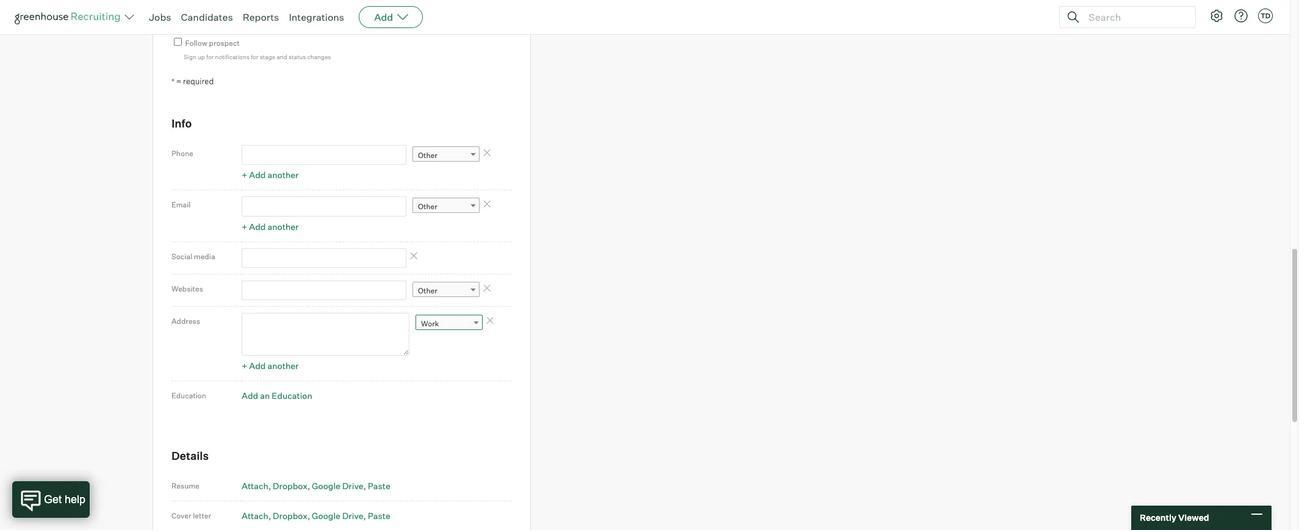 Task type: locate. For each thing, give the bounding box(es) containing it.
2 paste from the top
[[368, 511, 391, 521]]

for
[[206, 53, 214, 61], [251, 53, 259, 61]]

+ add another for email
[[242, 221, 299, 232]]

attach for cover letter
[[242, 511, 269, 521]]

1 vertical spatial +
[[242, 221, 247, 232]]

2 vertical spatial other link
[[413, 282, 480, 300]]

education
[[272, 391, 312, 401], [172, 392, 206, 401]]

social media
[[172, 252, 215, 261]]

1 vertical spatial google drive link
[[312, 511, 366, 521]]

cover
[[172, 512, 191, 521]]

1 paste link from the top
[[368, 481, 391, 491]]

1 horizontal spatial for
[[251, 53, 259, 61]]

2 vertical spatial other
[[418, 287, 438, 296]]

td
[[1261, 12, 1271, 20]]

google drive link
[[312, 481, 366, 491], [312, 511, 366, 521]]

1 drive from the top
[[342, 481, 364, 491]]

2 google drive link from the top
[[312, 511, 366, 521]]

3 + add another link from the top
[[242, 361, 299, 371]]

dropbox for cover letter
[[273, 511, 308, 521]]

up
[[198, 53, 205, 61]]

2 other from the top
[[418, 202, 438, 212]]

2 + add another link from the top
[[242, 221, 299, 232]]

1 other from the top
[[418, 151, 438, 160]]

resume
[[172, 482, 200, 491]]

0 vertical spatial dropbox
[[273, 481, 308, 491]]

paste link
[[368, 481, 391, 491], [368, 511, 391, 521]]

1 vertical spatial attach link
[[242, 511, 271, 521]]

3 + add another from the top
[[242, 361, 299, 371]]

0 vertical spatial paste link
[[368, 481, 391, 491]]

0 vertical spatial + add another
[[242, 170, 299, 180]]

2 paste link from the top
[[368, 511, 391, 521]]

info
[[172, 117, 192, 130]]

1 other link from the top
[[413, 147, 480, 164]]

1 vertical spatial google
[[312, 511, 341, 521]]

0 vertical spatial + add another link
[[242, 170, 299, 180]]

attach dropbox google drive paste for resume
[[242, 481, 391, 491]]

1 + add another link from the top
[[242, 170, 299, 180]]

0 vertical spatial attach link
[[242, 481, 271, 491]]

attach for resume
[[242, 481, 269, 491]]

media
[[194, 252, 215, 261]]

0 vertical spatial google drive link
[[312, 481, 366, 491]]

None text field
[[172, 3, 380, 22], [242, 197, 407, 217], [242, 313, 410, 356], [172, 3, 380, 22], [242, 197, 407, 217], [242, 313, 410, 356]]

2 vertical spatial +
[[242, 361, 247, 371]]

3 + from the top
[[242, 361, 247, 371]]

1 vertical spatial other
[[418, 202, 438, 212]]

1 vertical spatial paste link
[[368, 511, 391, 521]]

2 for from the left
[[251, 53, 259, 61]]

dropbox
[[273, 481, 308, 491], [273, 511, 308, 521]]

recently viewed
[[1140, 513, 1210, 523]]

1 vertical spatial other link
[[413, 198, 480, 216]]

and
[[277, 53, 287, 61]]

reports link
[[243, 11, 279, 23]]

0 vertical spatial other
[[418, 151, 438, 160]]

google drive link for resume
[[312, 481, 366, 491]]

attach link
[[242, 481, 271, 491], [242, 511, 271, 521]]

0 vertical spatial attach
[[242, 481, 269, 491]]

2 + add another from the top
[[242, 221, 299, 232]]

details
[[172, 450, 209, 463]]

paste
[[368, 481, 391, 491], [368, 511, 391, 521]]

2 attach dropbox google drive paste from the top
[[242, 511, 391, 521]]

1 dropbox from the top
[[273, 481, 308, 491]]

1 vertical spatial + add another
[[242, 221, 299, 232]]

Follow prospect checkbox
[[174, 38, 182, 46]]

drive
[[342, 481, 364, 491], [342, 511, 364, 521]]

None text field
[[242, 145, 407, 165], [242, 248, 407, 268], [242, 281, 407, 301], [242, 145, 407, 165], [242, 248, 407, 268], [242, 281, 407, 301]]

1 attach dropbox google drive paste from the top
[[242, 481, 391, 491]]

required
[[183, 76, 214, 86]]

for right up
[[206, 53, 214, 61]]

2 vertical spatial another
[[268, 361, 299, 371]]

+ add another
[[242, 170, 299, 180], [242, 221, 299, 232], [242, 361, 299, 371]]

1 vertical spatial drive
[[342, 511, 364, 521]]

0 vertical spatial attach dropbox google drive paste
[[242, 481, 391, 491]]

3 other link from the top
[[413, 282, 480, 300]]

education right an
[[272, 391, 312, 401]]

google
[[312, 481, 341, 491], [312, 511, 341, 521]]

attach dropbox google drive paste
[[242, 481, 391, 491], [242, 511, 391, 521]]

1 + from the top
[[242, 170, 247, 180]]

other
[[418, 151, 438, 160], [418, 202, 438, 212], [418, 287, 438, 296]]

* = required
[[172, 76, 214, 86]]

0 vertical spatial drive
[[342, 481, 364, 491]]

1 another from the top
[[268, 170, 299, 180]]

1 vertical spatial paste
[[368, 511, 391, 521]]

0 vertical spatial another
[[268, 170, 299, 180]]

paste link for cover letter
[[368, 511, 391, 521]]

1 vertical spatial another
[[268, 221, 299, 232]]

follow prospect
[[185, 38, 240, 48]]

sign up for notifications for stage and status changes
[[184, 53, 331, 61]]

attach
[[242, 481, 269, 491], [242, 511, 269, 521]]

1 google from the top
[[312, 481, 341, 491]]

2 vertical spatial + add another link
[[242, 361, 299, 371]]

dropbox link
[[273, 481, 310, 491], [273, 511, 310, 521]]

0 vertical spatial google
[[312, 481, 341, 491]]

2 + from the top
[[242, 221, 247, 232]]

google for cover letter
[[312, 511, 341, 521]]

td button
[[1259, 9, 1274, 23]]

2 dropbox from the top
[[273, 511, 308, 521]]

other link for phone
[[413, 147, 480, 164]]

2 attach from the top
[[242, 511, 269, 521]]

+ add another link for phone
[[242, 170, 299, 180]]

0 vertical spatial dropbox link
[[273, 481, 310, 491]]

1 vertical spatial dropbox
[[273, 511, 308, 521]]

prospect
[[209, 38, 240, 48]]

other link
[[413, 147, 480, 164], [413, 198, 480, 216], [413, 282, 480, 300]]

attach dropbox google drive paste for cover letter
[[242, 511, 391, 521]]

=
[[176, 76, 181, 86]]

2 google from the top
[[312, 511, 341, 521]]

1 for from the left
[[206, 53, 214, 61]]

integrations
[[289, 11, 344, 23]]

3 other from the top
[[418, 287, 438, 296]]

1 vertical spatial dropbox link
[[273, 511, 310, 521]]

social
[[172, 252, 192, 261]]

3 another from the top
[[268, 361, 299, 371]]

other for phone
[[418, 151, 438, 160]]

another for email
[[268, 221, 299, 232]]

2 drive from the top
[[342, 511, 364, 521]]

1 attach link from the top
[[242, 481, 271, 491]]

add for address
[[249, 361, 266, 371]]

+ add another link
[[242, 170, 299, 180], [242, 221, 299, 232], [242, 361, 299, 371]]

0 horizontal spatial for
[[206, 53, 214, 61]]

sign
[[184, 53, 196, 61]]

another
[[268, 170, 299, 180], [268, 221, 299, 232], [268, 361, 299, 371]]

2 vertical spatial + add another
[[242, 361, 299, 371]]

dropbox link for cover letter
[[273, 511, 310, 521]]

1 dropbox link from the top
[[273, 481, 310, 491]]

1 google drive link from the top
[[312, 481, 366, 491]]

2 attach link from the top
[[242, 511, 271, 521]]

add inside add popup button
[[374, 11, 393, 23]]

1 vertical spatial attach dropbox google drive paste
[[242, 511, 391, 521]]

0 vertical spatial paste
[[368, 481, 391, 491]]

+ add another for address
[[242, 361, 299, 371]]

education up details
[[172, 392, 206, 401]]

0 vertical spatial +
[[242, 170, 247, 180]]

attach link for resume
[[242, 481, 271, 491]]

add button
[[359, 6, 423, 28]]

attach link for cover letter
[[242, 511, 271, 521]]

for left the stage
[[251, 53, 259, 61]]

+ add another link for email
[[242, 221, 299, 232]]

2 another from the top
[[268, 221, 299, 232]]

google for resume
[[312, 481, 341, 491]]

reports
[[243, 11, 279, 23]]

add
[[374, 11, 393, 23], [249, 170, 266, 180], [249, 221, 266, 232], [249, 361, 266, 371], [242, 391, 258, 401]]

1 paste from the top
[[368, 481, 391, 491]]

work
[[421, 319, 439, 328]]

1 + add another from the top
[[242, 170, 299, 180]]

1 attach from the top
[[242, 481, 269, 491]]

*
[[172, 77, 174, 86]]

1 vertical spatial + add another link
[[242, 221, 299, 232]]

1 vertical spatial attach
[[242, 511, 269, 521]]

email
[[172, 200, 191, 210]]

2 dropbox link from the top
[[273, 511, 310, 521]]

2 other link from the top
[[413, 198, 480, 216]]

+ add another link for address
[[242, 361, 299, 371]]

+
[[242, 170, 247, 180], [242, 221, 247, 232], [242, 361, 247, 371]]

0 vertical spatial other link
[[413, 147, 480, 164]]

address
[[172, 317, 200, 326]]



Task type: vqa. For each thing, say whether or not it's contained in the screenshot.
THE BUILD
no



Task type: describe. For each thing, give the bounding box(es) containing it.
dropbox link for resume
[[273, 481, 310, 491]]

add for email
[[249, 221, 266, 232]]

drive for resume
[[342, 481, 364, 491]]

recently
[[1140, 513, 1177, 523]]

google drive link for cover letter
[[312, 511, 366, 521]]

other for email
[[418, 202, 438, 212]]

paste for cover letter
[[368, 511, 391, 521]]

Search text field
[[1086, 8, 1185, 26]]

status
[[289, 53, 306, 61]]

letter
[[193, 512, 211, 521]]

integrations link
[[289, 11, 344, 23]]

notifications
[[215, 53, 250, 61]]

candidates link
[[181, 11, 233, 23]]

another for phone
[[268, 170, 299, 180]]

+ for phone
[[242, 170, 247, 180]]

another for address
[[268, 361, 299, 371]]

paste for resume
[[368, 481, 391, 491]]

dropbox for resume
[[273, 481, 308, 491]]

jobs
[[149, 11, 171, 23]]

+ add another for phone
[[242, 170, 299, 180]]

an
[[260, 391, 270, 401]]

1 horizontal spatial education
[[272, 391, 312, 401]]

add for phone
[[249, 170, 266, 180]]

jobs link
[[149, 11, 171, 23]]

paste link for resume
[[368, 481, 391, 491]]

drive for cover letter
[[342, 511, 364, 521]]

websites
[[172, 285, 203, 294]]

other link for email
[[413, 198, 480, 216]]

cover letter
[[172, 512, 211, 521]]

stage
[[260, 53, 275, 61]]

+ for address
[[242, 361, 247, 371]]

td button
[[1256, 6, 1276, 26]]

0 horizontal spatial education
[[172, 392, 206, 401]]

viewed
[[1179, 513, 1210, 523]]

candidates
[[181, 11, 233, 23]]

work link
[[416, 315, 483, 333]]

follow
[[185, 38, 208, 48]]

add an education link
[[242, 391, 312, 401]]

+ for email
[[242, 221, 247, 232]]

changes
[[307, 53, 331, 61]]

phone
[[172, 149, 193, 158]]

add an education
[[242, 391, 312, 401]]

configure image
[[1210, 9, 1225, 23]]

greenhouse recruiting image
[[15, 10, 125, 24]]



